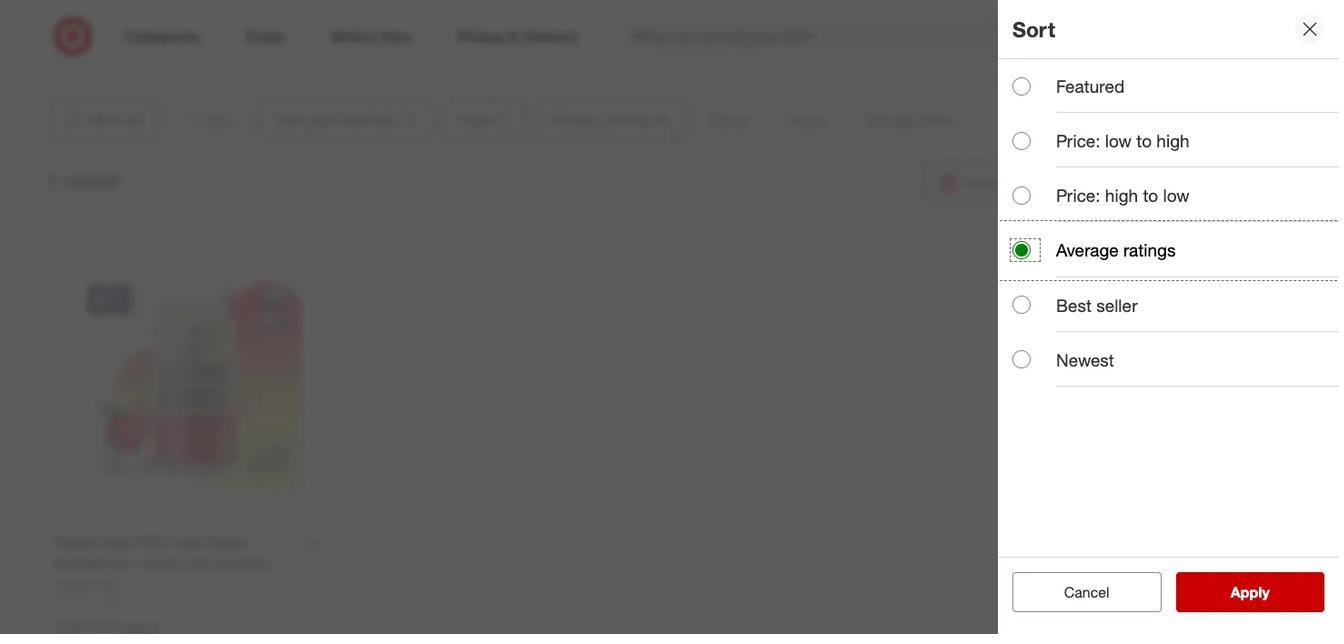 Task type: describe. For each thing, give the bounding box(es) containing it.
price: for price: low to high
[[1057, 130, 1101, 151]]

1 horizontal spatial low
[[1164, 185, 1190, 206]]

average
[[1057, 240, 1119, 261]]

average ratings
[[1057, 240, 1176, 261]]

as
[[1142, 162, 1159, 180]]

apply
[[1231, 583, 1270, 602]]

12pm
[[1218, 162, 1255, 180]]

1 horizontal spatial high
[[1157, 130, 1190, 151]]

none radio inside sort dialog
[[1013, 241, 1031, 259]]

10
[[111, 593, 123, 607]]

advertisement region
[[124, 0, 1216, 63]]

1 vertical spatial high
[[1106, 185, 1139, 206]]

sort
[[1013, 16, 1056, 42]]

seller
[[1097, 294, 1138, 315]]

best seller
[[1057, 294, 1138, 315]]

newest
[[1057, 349, 1115, 370]]

price: for price: high to low
[[1057, 185, 1101, 206]]



Task type: locate. For each thing, give the bounding box(es) containing it.
0 horizontal spatial high
[[1106, 185, 1139, 206]]

1
[[47, 167, 59, 193]]

0 vertical spatial price:
[[1057, 130, 1101, 151]]

at
[[1142, 183, 1155, 201]]

1 price: from the top
[[1057, 130, 1101, 151]]

to for high
[[1137, 130, 1152, 151]]

sort dialog
[[998, 0, 1340, 634]]

1 vertical spatial price:
[[1057, 185, 1101, 206]]

price: low to high
[[1057, 130, 1190, 151]]

to for low
[[1143, 185, 1159, 206]]

low down soon
[[1164, 185, 1190, 206]]

high up soon
[[1157, 130, 1190, 151]]

to up the as
[[1137, 130, 1152, 151]]

today
[[1259, 162, 1296, 180]]

as
[[1199, 162, 1214, 180]]

1 vertical spatial low
[[1164, 185, 1190, 206]]

2 price: from the top
[[1057, 185, 1101, 206]]

best
[[1057, 294, 1092, 315]]

price: down featured
[[1057, 130, 1101, 151]]

low
[[1106, 130, 1132, 151], [1164, 185, 1190, 206]]

low up price: high to low
[[1106, 130, 1132, 151]]

featured
[[1057, 76, 1125, 96]]

0 vertical spatial high
[[1157, 130, 1190, 151]]

price: up average on the top of the page
[[1057, 185, 1101, 206]]

result
[[65, 167, 121, 193]]

10 link
[[54, 592, 334, 608]]

price: high to low
[[1057, 185, 1190, 206]]

high
[[1157, 130, 1190, 151], [1106, 185, 1139, 206]]

to
[[1137, 130, 1152, 151], [1143, 185, 1159, 206]]

None radio
[[1013, 241, 1031, 259]]

1 vertical spatial to
[[1143, 185, 1159, 206]]

ratings
[[1124, 240, 1176, 261]]

apply button
[[1176, 572, 1325, 612]]

cancel
[[1065, 583, 1110, 602]]

to down the as
[[1143, 185, 1159, 206]]

cancel button
[[1013, 572, 1162, 612]]

0 vertical spatial low
[[1106, 130, 1132, 151]]

high left at
[[1106, 185, 1139, 206]]

0 vertical spatial to
[[1137, 130, 1152, 151]]

None radio
[[1013, 77, 1031, 95], [1013, 132, 1031, 150], [1013, 186, 1031, 205], [1013, 296, 1031, 314], [1013, 351, 1031, 369], [1013, 77, 1031, 95], [1013, 132, 1031, 150], [1013, 186, 1031, 205], [1013, 296, 1031, 314], [1013, 351, 1031, 369]]

soon
[[1163, 162, 1195, 180]]

1 result
[[47, 167, 121, 193]]

0 horizontal spatial low
[[1106, 130, 1132, 151]]

What can we help you find? suggestions appear below search field
[[623, 16, 1077, 56]]

price:
[[1057, 130, 1101, 151], [1057, 185, 1101, 206]]

as soon as 12pm today
[[1142, 162, 1296, 180]]



Task type: vqa. For each thing, say whether or not it's contained in the screenshot.
'pickup' related to for pickup inside the store
no



